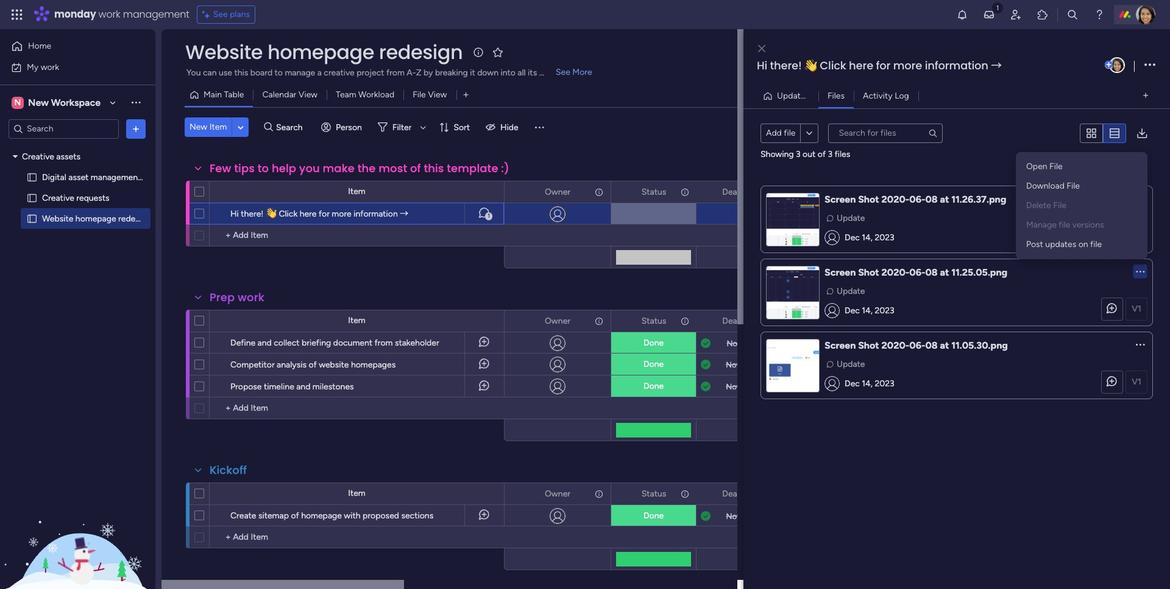 Task type: locate. For each thing, give the bounding box(es) containing it.
2023 down screen shot 2020-06-08 at 11.05.30 .png
[[875, 379, 894, 389]]

👋
[[804, 58, 817, 73], [266, 209, 277, 219]]

3 + add item text field from the top
[[216, 531, 314, 545]]

→ down inbox 'image'
[[991, 58, 1002, 73]]

nov for nov 12
[[727, 339, 741, 348]]

few
[[210, 161, 231, 176]]

filter
[[392, 122, 412, 133]]

2 vertical spatial options image
[[680, 484, 688, 505]]

1 options image from the top
[[680, 182, 688, 203]]

3 owner field from the top
[[542, 488, 573, 501]]

hi down close image
[[757, 58, 767, 73]]

screen shot 2020-06-08 at 11.05.30 .png
[[825, 340, 1008, 352]]

3 left out
[[796, 149, 801, 160]]

deadline field up nov 12
[[719, 315, 759, 328]]

nov 20
[[726, 360, 752, 370]]

2 v1 from the top
[[1132, 304, 1141, 314]]

2 08 from the top
[[925, 267, 938, 279]]

list box containing creative assets
[[0, 144, 168, 394]]

28
[[743, 382, 752, 392]]

2023 up screen shot 2020-06-08 at 11.25.05 .png in the right of the page
[[875, 233, 894, 243]]

1 deadline field from the top
[[719, 186, 759, 199]]

3 06- from the top
[[909, 340, 925, 352]]

creative down digital
[[42, 193, 74, 203]]

file right "download"
[[1067, 181, 1080, 191]]

1 vertical spatial 08
[[925, 267, 938, 279]]

v2 done deadline image
[[701, 359, 711, 371], [701, 511, 711, 523]]

2 public board image from the top
[[26, 213, 38, 225]]

0 vertical spatial mark as current image
[[1134, 266, 1146, 278]]

sort button
[[434, 118, 477, 137]]

hi there!   👋  click here for more information  → down you
[[230, 209, 408, 219]]

1 vertical spatial 14,
[[862, 306, 873, 316]]

homepage up 'team'
[[267, 38, 374, 66]]

new
[[28, 97, 49, 108], [190, 122, 207, 132]]

3 08 from the top
[[925, 340, 938, 352]]

2 vertical spatial homepage
[[301, 511, 342, 522]]

11.05.30
[[951, 340, 988, 352]]

2 dec 14, 2023 from the top
[[845, 306, 894, 316]]

1 owner from the top
[[545, 187, 570, 197]]

1 vertical spatial v2 done deadline image
[[701, 381, 711, 393]]

2 v2 done deadline image from the top
[[701, 381, 711, 393]]

1 vertical spatial .png
[[988, 267, 1007, 279]]

0 vertical spatial owner
[[545, 187, 570, 197]]

.png for 11.25.05
[[988, 267, 1007, 279]]

.png for 11.26.37
[[987, 194, 1006, 205]]

0 vertical spatial owner field
[[542, 186, 573, 199]]

1 screen from the top
[[825, 194, 856, 205]]

competitor
[[230, 360, 275, 371]]

dec 14, 2023 up screen shot 2020-06-08 at 11.05.30 .png
[[845, 306, 894, 316]]

file up "arrow down" image
[[413, 90, 426, 100]]

apps image
[[1037, 9, 1049, 21]]

0 vertical spatial dec 14, 2023
[[845, 233, 894, 243]]

competitor analysis of website homepages
[[230, 360, 396, 371]]

1 14, from the top
[[862, 233, 873, 243]]

2 06- from the top
[[909, 267, 925, 279]]

workspace image
[[12, 96, 24, 109]]

showing 3 out of 3 files
[[761, 149, 850, 160]]

manage
[[1026, 220, 1057, 230]]

1 shot from the top
[[858, 194, 879, 205]]

Search for files search field
[[828, 124, 943, 143]]

option
[[0, 146, 155, 148]]

at for 11.26.37
[[940, 194, 949, 205]]

0 horizontal spatial redesign
[[118, 214, 151, 224]]

deadline field right column information icon
[[719, 186, 759, 199]]

0 vertical spatial status
[[642, 187, 666, 197]]

there! inside field
[[770, 58, 802, 73]]

add
[[766, 128, 782, 138]]

nov 12
[[727, 339, 751, 348]]

deadline up nov 12
[[722, 316, 756, 326]]

and
[[258, 338, 272, 349], [296, 382, 310, 392]]

3 status from the top
[[642, 489, 666, 499]]

v1 for screen shot 2020-06-08 at 11.25.05 .png
[[1132, 304, 1141, 314]]

Few tips to help you make the most of this template :) field
[[207, 161, 512, 177]]

here up activity
[[849, 58, 873, 73]]

1 vertical spatial there!
[[241, 209, 264, 219]]

1 vertical spatial for
[[319, 209, 330, 219]]

add view image up sort
[[463, 90, 468, 100]]

see
[[213, 9, 228, 20], [556, 67, 570, 77]]

1 vertical spatial file
[[1059, 220, 1070, 230]]

deadline up the nov 26
[[722, 489, 756, 499]]

0 horizontal spatial add view image
[[463, 90, 468, 100]]

0 vertical spatial file
[[784, 128, 796, 138]]

0 vertical spatial 06-
[[909, 194, 925, 205]]

column information image for 1st options icon from the bottom of the page
[[680, 490, 690, 499]]

item left the angle down icon
[[209, 122, 227, 132]]

2 vertical spatial v1
[[1132, 377, 1141, 388]]

my
[[27, 62, 39, 72]]

item up the with
[[348, 489, 366, 499]]

0 vertical spatial status field
[[638, 186, 669, 199]]

3 at from the top
[[940, 340, 949, 352]]

update button for screen shot 2020-06-08 at 11.26.37
[[825, 212, 869, 225]]

activity log
[[863, 90, 909, 101]]

homepage down the requests
[[75, 214, 116, 224]]

08 left 11.05.30
[[925, 340, 938, 352]]

1 horizontal spatial →
[[991, 58, 1002, 73]]

arrow down image
[[416, 120, 430, 135]]

shot
[[858, 194, 879, 205], [858, 267, 879, 279], [858, 340, 879, 352]]

1 vertical spatial mark as current image
[[1134, 339, 1146, 351]]

0 vertical spatial there!
[[770, 58, 802, 73]]

new item button
[[185, 118, 232, 137]]

table
[[224, 90, 244, 100]]

0 vertical spatial + add item text field
[[216, 229, 314, 243]]

2 done from the top
[[643, 360, 664, 370]]

1 view from the left
[[298, 90, 318, 100]]

2 dec from the top
[[845, 306, 860, 316]]

1 done from the top
[[643, 338, 664, 349]]

1 vertical spatial homepage
[[75, 214, 116, 224]]

status field for 1st options icon
[[638, 186, 669, 199]]

1 vertical spatial dec
[[845, 306, 860, 316]]

3 14, from the top
[[862, 379, 873, 389]]

work right prep
[[238, 290, 264, 305]]

view right calendar
[[298, 90, 318, 100]]

information inside field
[[925, 58, 988, 73]]

nov left 20 at bottom
[[726, 360, 741, 370]]

0 vertical spatial dec
[[845, 233, 860, 243]]

0 vertical spatial →
[[991, 58, 1002, 73]]

1 08 from the top
[[925, 194, 938, 205]]

on
[[1078, 240, 1088, 250]]

hi there!   👋  click here for more information  →
[[757, 58, 1002, 73], [230, 209, 408, 219]]

1 horizontal spatial more
[[893, 58, 922, 73]]

information
[[925, 58, 988, 73], [354, 209, 398, 219]]

dec for screen shot 2020-06-08 at 11.05.30
[[845, 379, 860, 389]]

caret down image
[[13, 152, 18, 161]]

analysis
[[277, 360, 307, 371]]

hi there!   👋  click here for more information  → up activity
[[757, 58, 1002, 73]]

0 horizontal spatial website
[[42, 214, 73, 224]]

3 done from the top
[[643, 381, 664, 392]]

0 vertical spatial here
[[849, 58, 873, 73]]

1 vertical spatial website
[[42, 214, 73, 224]]

there! up updates / 1 button
[[770, 58, 802, 73]]

james peterson image
[[1136, 5, 1155, 24], [1109, 57, 1125, 73]]

06- left 11.05.30
[[909, 340, 925, 352]]

1 public board image from the top
[[26, 192, 38, 204]]

2023 up screen shot 2020-06-08 at 11.05.30 .png
[[875, 306, 894, 316]]

2 update button from the top
[[825, 285, 869, 299]]

0 vertical spatial creative
[[22, 151, 54, 162]]

website inside list box
[[42, 214, 73, 224]]

08 left "11.26.37"
[[925, 194, 938, 205]]

at left 11.05.30
[[940, 340, 949, 352]]

add file button
[[761, 124, 800, 143]]

workspace options image
[[130, 96, 142, 109]]

done for competitor analysis of website homepages
[[643, 360, 664, 370]]

creative up public board icon
[[22, 151, 54, 162]]

0 vertical spatial redesign
[[379, 38, 463, 66]]

creative for creative requests
[[42, 193, 74, 203]]

shot for screen shot 2020-06-08 at 11.05.30 .png
[[858, 340, 879, 352]]

3 update from the top
[[837, 360, 865, 370]]

3 left files
[[828, 149, 833, 160]]

v1 for screen shot 2020-06-08 at 11.05.30 .png
[[1132, 377, 1141, 388]]

1 horizontal spatial 1
[[817, 90, 820, 101]]

see plans button
[[197, 5, 255, 24]]

3 dec from the top
[[845, 379, 860, 389]]

0 vertical spatial public board image
[[26, 192, 38, 204]]

file for add
[[784, 128, 796, 138]]

v2 done deadline image left nov 12
[[701, 338, 711, 350]]

1 2023 from the top
[[875, 233, 894, 243]]

see more button
[[185, 66, 594, 80]]

click
[[820, 58, 846, 73], [279, 209, 298, 219]]

new right "n"
[[28, 97, 49, 108]]

1 vertical spatial + add item text field
[[216, 402, 314, 416]]

work inside field
[[238, 290, 264, 305]]

redesign down (dam)
[[118, 214, 151, 224]]

hi there!   👋  click here for more information  → inside field
[[757, 58, 1002, 73]]

Status field
[[638, 186, 669, 199], [638, 315, 669, 328], [638, 488, 669, 501]]

dec 14, 2023 down screen shot 2020-06-08 at 11.05.30 .png
[[845, 379, 894, 389]]

0 vertical spatial 👋
[[804, 58, 817, 73]]

v2 search image
[[264, 121, 273, 134]]

2 vertical spatial at
[[940, 340, 949, 352]]

11.26.37
[[951, 194, 987, 205]]

2023 for screen shot 2020-06-08 at 11.25.05 .png
[[875, 306, 894, 316]]

deadline for kickoff
[[722, 489, 756, 499]]

Deadline field
[[719, 186, 759, 199], [719, 315, 759, 328], [719, 488, 759, 501]]

click down help
[[279, 209, 298, 219]]

work right monday
[[98, 7, 120, 21]]

click up files
[[820, 58, 846, 73]]

website down creative requests
[[42, 214, 73, 224]]

work for prep
[[238, 290, 264, 305]]

08 left 11.25.05
[[925, 267, 938, 279]]

0 vertical spatial work
[[98, 7, 120, 21]]

define and collect briefing document from stakeholder
[[230, 338, 439, 349]]

2 vertical spatial deadline field
[[719, 488, 759, 501]]

1 horizontal spatial james peterson image
[[1136, 5, 1155, 24]]

0 horizontal spatial hi there!   👋  click here for more information  →
[[230, 209, 408, 219]]

1 vertical spatial update
[[837, 286, 865, 297]]

nov left 26
[[726, 512, 741, 521]]

0 vertical spatial 14,
[[862, 233, 873, 243]]

item inside 'button'
[[209, 122, 227, 132]]

1 horizontal spatial there!
[[770, 58, 802, 73]]

1 at from the top
[[940, 194, 949, 205]]

nov for nov 20
[[726, 360, 741, 370]]

homepage left the with
[[301, 511, 342, 522]]

lottie animation image
[[0, 467, 155, 590]]

updates / 1 button
[[758, 86, 820, 106]]

0 vertical spatial hi there!   👋  click here for more information  →
[[757, 58, 1002, 73]]

1 horizontal spatial and
[[296, 382, 310, 392]]

for down make
[[319, 209, 330, 219]]

0 vertical spatial website homepage redesign
[[185, 38, 463, 66]]

2020- for 11.26.37
[[882, 194, 909, 205]]

Owner field
[[542, 186, 573, 199], [542, 315, 573, 328], [542, 488, 573, 501]]

0 horizontal spatial more
[[332, 209, 351, 219]]

showing
[[761, 149, 794, 160]]

2 owner field from the top
[[542, 315, 573, 328]]

website down see plans button
[[185, 38, 263, 66]]

👋 inside hi there!   👋  click here for more information  → field
[[804, 58, 817, 73]]

and right define in the left of the page
[[258, 338, 272, 349]]

1 update button from the top
[[825, 212, 869, 225]]

of
[[818, 149, 826, 160], [410, 161, 421, 176], [309, 360, 317, 371], [291, 511, 299, 522]]

menu menu
[[1021, 157, 1143, 255]]

redesign
[[379, 38, 463, 66], [118, 214, 151, 224]]

2023
[[875, 233, 894, 243], [875, 306, 894, 316], [875, 379, 894, 389]]

v2 done deadline image left the nov 26
[[701, 511, 711, 523]]

1 vertical spatial new
[[190, 122, 207, 132]]

view
[[298, 90, 318, 100], [428, 90, 447, 100]]

1 horizontal spatial for
[[876, 58, 891, 73]]

0 vertical spatial information
[[925, 58, 988, 73]]

1 dec 14, 2023 from the top
[[845, 233, 894, 243]]

1 vertical spatial at
[[940, 267, 949, 279]]

view up "arrow down" image
[[428, 90, 447, 100]]

hide button
[[481, 118, 526, 137]]

homepages
[[351, 360, 396, 371]]

nov left 12
[[727, 339, 741, 348]]

2 2020- from the top
[[882, 267, 909, 279]]

new down main
[[190, 122, 207, 132]]

item up the document
[[348, 316, 366, 326]]

1 06- from the top
[[909, 194, 925, 205]]

1 v2 done deadline image from the top
[[701, 338, 711, 350]]

1 vertical spatial 2023
[[875, 306, 894, 316]]

0 vertical spatial hi
[[757, 58, 767, 73]]

milestones
[[313, 382, 354, 392]]

new for new item
[[190, 122, 207, 132]]

v2 done deadline image left nov 28 at the right of the page
[[701, 381, 711, 393]]

at for 11.25.05
[[940, 267, 949, 279]]

update
[[837, 213, 865, 224], [837, 286, 865, 297], [837, 360, 865, 370]]

1 vertical spatial dec 14, 2023
[[845, 306, 894, 316]]

see left more
[[556, 67, 570, 77]]

propose timeline and milestones
[[230, 382, 354, 392]]

2 vertical spatial 06-
[[909, 340, 925, 352]]

file for manage
[[1059, 220, 1070, 230]]

item down few tips to help you make the most of this template :) field
[[348, 186, 366, 197]]

1 status field from the top
[[638, 186, 669, 199]]

3 deadline from the top
[[722, 489, 756, 499]]

3 status field from the top
[[638, 488, 669, 501]]

work right my
[[41, 62, 59, 72]]

1 vertical spatial more
[[332, 209, 351, 219]]

out
[[803, 149, 816, 160]]

work inside button
[[41, 62, 59, 72]]

1 vertical spatial status field
[[638, 315, 669, 328]]

owner field for kickoff
[[542, 488, 573, 501]]

and down competitor analysis of website homepages
[[296, 382, 310, 392]]

file right on
[[1090, 240, 1102, 250]]

2 shot from the top
[[858, 267, 879, 279]]

1 vertical spatial management
[[91, 172, 141, 183]]

2 2023 from the top
[[875, 306, 894, 316]]

3 2023 from the top
[[875, 379, 894, 389]]

nov
[[727, 339, 741, 348], [726, 360, 741, 370], [726, 382, 741, 392], [726, 512, 741, 521]]

information down the
[[354, 209, 398, 219]]

more down make
[[332, 209, 351, 219]]

owner field for prep work
[[542, 315, 573, 328]]

0 vertical spatial for
[[876, 58, 891, 73]]

see left plans
[[213, 9, 228, 20]]

deadline right column information icon
[[722, 187, 756, 197]]

2 owner from the top
[[545, 316, 570, 326]]

creative for creative assets
[[22, 151, 54, 162]]

→ down "most"
[[400, 209, 408, 219]]

1 2020- from the top
[[882, 194, 909, 205]]

3 update button from the top
[[825, 358, 869, 372]]

there! down tips at the left of the page
[[241, 209, 264, 219]]

item for kickoff
[[348, 489, 366, 499]]

08 for 11.25.05
[[925, 267, 938, 279]]

website
[[319, 360, 349, 371]]

1 owner field from the top
[[542, 186, 573, 199]]

for up activity log
[[876, 58, 891, 73]]

of left this
[[410, 161, 421, 176]]

file
[[413, 90, 426, 100], [1049, 161, 1063, 172], [1067, 181, 1080, 191], [1053, 201, 1066, 211]]

of right out
[[818, 149, 826, 160]]

1 mark as current image from the top
[[1134, 266, 1146, 278]]

1 vertical spatial →
[[400, 209, 408, 219]]

0 vertical spatial options image
[[680, 182, 688, 203]]

0 horizontal spatial for
[[319, 209, 330, 219]]

dec 14, 2023 up screen shot 2020-06-08 at 11.25.05 .png in the right of the page
[[845, 233, 894, 243]]

1 down template
[[488, 213, 490, 220]]

1 status from the top
[[642, 187, 666, 197]]

1 image
[[992, 1, 1003, 14]]

website homepage redesign down the requests
[[42, 214, 151, 224]]

0 vertical spatial homepage
[[267, 38, 374, 66]]

0 horizontal spatial work
[[41, 62, 59, 72]]

list box
[[0, 144, 168, 394]]

1 vertical spatial website homepage redesign
[[42, 214, 151, 224]]

3 shot from the top
[[858, 340, 879, 352]]

3 deadline field from the top
[[719, 488, 759, 501]]

2 v2 done deadline image from the top
[[701, 511, 711, 523]]

1 v1 from the top
[[1132, 231, 1141, 241]]

👋 up /
[[804, 58, 817, 73]]

search image
[[928, 128, 938, 138]]

see more link
[[555, 66, 593, 79]]

3 dec 14, 2023 from the top
[[845, 379, 894, 389]]

click inside field
[[820, 58, 846, 73]]

information down notifications 'image'
[[925, 58, 988, 73]]

hi down tips at the left of the page
[[230, 209, 239, 219]]

👋 down to
[[266, 209, 277, 219]]

1 horizontal spatial click
[[820, 58, 846, 73]]

file up the manage file versions
[[1053, 201, 1066, 211]]

file right open
[[1049, 161, 1063, 172]]

status
[[642, 187, 666, 197], [642, 316, 666, 326], [642, 489, 666, 499]]

2 vertical spatial update button
[[825, 358, 869, 372]]

.png
[[987, 194, 1006, 205], [988, 267, 1007, 279], [988, 340, 1008, 352]]

file up post updates on file on the top right
[[1059, 220, 1070, 230]]

update button for screen shot 2020-06-08 at 11.25.05
[[825, 285, 869, 299]]

mark as current image
[[1134, 266, 1146, 278], [1134, 339, 1146, 351]]

1 vertical spatial owner field
[[542, 315, 573, 328]]

more
[[572, 67, 592, 77]]

new inside workspace selection element
[[28, 97, 49, 108]]

options image
[[1144, 57, 1155, 73], [130, 123, 142, 135], [594, 182, 602, 203], [594, 311, 602, 332], [594, 484, 602, 505]]

dec 14, 2023
[[845, 233, 894, 243], [845, 306, 894, 316], [845, 379, 894, 389]]

0 horizontal spatial 👋
[[266, 209, 277, 219]]

deadline field for kickoff
[[719, 488, 759, 501]]

Hi there!   👋  Click here for more information  → field
[[754, 58, 1102, 74]]

1 update from the top
[[837, 213, 865, 224]]

None search field
[[828, 124, 943, 143]]

3 owner from the top
[[545, 489, 570, 499]]

+ Add Item text field
[[216, 229, 314, 243], [216, 402, 314, 416], [216, 531, 314, 545]]

screen shot 2020-06-08 at 11.25.05 .png
[[825, 267, 1007, 279]]

1 horizontal spatial see
[[556, 67, 570, 77]]

0 horizontal spatial click
[[279, 209, 298, 219]]

2 status from the top
[[642, 316, 666, 326]]

options image
[[680, 182, 688, 203], [680, 311, 688, 332], [680, 484, 688, 505]]

2 14, from the top
[[862, 306, 873, 316]]

06- left "11.26.37"
[[909, 194, 925, 205]]

1 horizontal spatial add view image
[[1143, 91, 1148, 101]]

more up log
[[893, 58, 922, 73]]

0 vertical spatial 2020-
[[882, 194, 909, 205]]

new item
[[190, 122, 227, 132]]

deadline field up the nov 26
[[719, 488, 759, 501]]

column information image
[[594, 187, 604, 197], [594, 317, 604, 326], [680, 317, 690, 326], [594, 490, 604, 499], [680, 490, 690, 499]]

create sitemap of homepage with proposed sections
[[230, 511, 433, 522]]

2 vertical spatial 08
[[925, 340, 938, 352]]

hi inside field
[[757, 58, 767, 73]]

2 3 from the left
[[828, 149, 833, 160]]

from
[[374, 338, 393, 349]]

new for new workspace
[[28, 97, 49, 108]]

0 vertical spatial more
[[893, 58, 922, 73]]

here down you
[[300, 209, 317, 219]]

workload
[[358, 90, 394, 100]]

redesign inside list box
[[118, 214, 151, 224]]

14,
[[862, 233, 873, 243], [862, 306, 873, 316], [862, 379, 873, 389]]

at left 11.25.05
[[940, 267, 949, 279]]

shot for screen shot 2020-06-08 at 11.25.05 .png
[[858, 267, 879, 279]]

dec for screen shot 2020-06-08 at 11.25.05
[[845, 306, 860, 316]]

website homepage redesign up 'team'
[[185, 38, 463, 66]]

management
[[123, 7, 189, 21], [91, 172, 141, 183]]

add to favorites image
[[492, 46, 504, 58]]

public board image for website homepage redesign
[[26, 213, 38, 225]]

v2 done deadline image
[[701, 338, 711, 350], [701, 381, 711, 393]]

download file
[[1026, 181, 1080, 191]]

homepage
[[267, 38, 374, 66], [75, 214, 116, 224], [301, 511, 342, 522]]

file right add
[[784, 128, 796, 138]]

update for screen shot 2020-06-08 at 11.25.05
[[837, 286, 865, 297]]

2 view from the left
[[428, 90, 447, 100]]

collect
[[274, 338, 300, 349]]

v2 done deadline image left nov 20 in the right of the page
[[701, 359, 711, 371]]

2 vertical spatial dec
[[845, 379, 860, 389]]

06- left 11.25.05
[[909, 267, 925, 279]]

2 vertical spatial 2020-
[[882, 340, 909, 352]]

v1
[[1132, 231, 1141, 241], [1132, 304, 1141, 314], [1132, 377, 1141, 388]]

of right the sitemap
[[291, 511, 299, 522]]

file inside button
[[784, 128, 796, 138]]

nov left 28
[[726, 382, 741, 392]]

open
[[1026, 161, 1047, 172]]

status for 1st options icon from the bottom of the page's status field
[[642, 489, 666, 499]]

2 status field from the top
[[638, 315, 669, 328]]

new inside 'button'
[[190, 122, 207, 132]]

at left "11.26.37"
[[940, 194, 949, 205]]

0 vertical spatial shot
[[858, 194, 879, 205]]

lottie animation element
[[0, 467, 155, 590]]

2 at from the top
[[940, 267, 949, 279]]

0 vertical spatial website
[[185, 38, 263, 66]]

update button
[[825, 212, 869, 225], [825, 285, 869, 299], [825, 358, 869, 372]]

screen
[[825, 194, 856, 205], [825, 267, 856, 279], [825, 340, 856, 352]]

0 vertical spatial update
[[837, 213, 865, 224]]

2 vertical spatial .png
[[988, 340, 1008, 352]]

digital
[[42, 172, 66, 183]]

1 vertical spatial 06-
[[909, 267, 925, 279]]

item
[[209, 122, 227, 132], [348, 186, 366, 197], [348, 316, 366, 326], [348, 489, 366, 499]]

1 dec from the top
[[845, 233, 860, 243]]

deadline
[[722, 187, 756, 197], [722, 316, 756, 326], [722, 489, 756, 499]]

14, for screen shot 2020-06-08 at 11.25.05
[[862, 306, 873, 316]]

2020- for 11.05.30
[[882, 340, 909, 352]]

1 v2 done deadline image from the top
[[701, 359, 711, 371]]

hi
[[757, 58, 767, 73], [230, 209, 239, 219]]

1 deadline from the top
[[722, 187, 756, 197]]

1 horizontal spatial 3
[[828, 149, 833, 160]]

search everything image
[[1066, 9, 1079, 21]]

1 right /
[[817, 90, 820, 101]]

1 vertical spatial screen
[[825, 267, 856, 279]]

add view image
[[463, 90, 468, 100], [1143, 91, 1148, 101]]

1 vertical spatial hi there!   👋  click here for more information  →
[[230, 209, 408, 219]]

angle down image
[[238, 123, 244, 132]]

updates
[[777, 90, 809, 101]]

2 update from the top
[[837, 286, 865, 297]]

0 vertical spatial see
[[213, 9, 228, 20]]

2 screen from the top
[[825, 267, 856, 279]]

v2 done deadline image for nov 26
[[701, 511, 711, 523]]

done for propose timeline and milestones
[[643, 381, 664, 392]]

add view image up download icon
[[1143, 91, 1148, 101]]

v2 done deadline image for nov 20
[[701, 359, 711, 371]]

options image for the owner field related to prep work
[[594, 311, 602, 332]]

3 2020- from the top
[[882, 340, 909, 352]]

more inside field
[[893, 58, 922, 73]]

1 vertical spatial hi
[[230, 209, 239, 219]]

management for work
[[123, 7, 189, 21]]

public board image
[[26, 192, 38, 204], [26, 213, 38, 225]]

for
[[876, 58, 891, 73], [319, 209, 330, 219]]

1 horizontal spatial information
[[925, 58, 988, 73]]

owner for kickoff
[[545, 489, 570, 499]]

filter button
[[373, 118, 430, 137]]

.png for 11.05.30
[[988, 340, 1008, 352]]

2 vertical spatial status
[[642, 489, 666, 499]]

3 screen from the top
[[825, 340, 856, 352]]

3 v1 from the top
[[1132, 377, 1141, 388]]

redesign up file view
[[379, 38, 463, 66]]



Task type: describe. For each thing, give the bounding box(es) containing it.
dec 14, 2023 for screen shot 2020-06-08 at 11.05.30 .png
[[845, 379, 894, 389]]

assets
[[56, 151, 80, 162]]

at for 11.05.30
[[940, 340, 949, 352]]

delete file
[[1026, 201, 1066, 211]]

gallery layout group
[[1080, 123, 1126, 143]]

with
[[344, 511, 361, 522]]

view for file view
[[428, 90, 447, 100]]

kickoff
[[210, 463, 247, 478]]

dec 14, 2023 for screen shot 2020-06-08 at 11.26.37 .png
[[845, 233, 894, 243]]

column information image for second options icon from the top
[[680, 317, 690, 326]]

see for see plans
[[213, 9, 228, 20]]

status for second options icon from the top's status field
[[642, 316, 666, 326]]

options image for third the owner field from the bottom of the page
[[594, 182, 602, 203]]

06- for 11.25.05
[[909, 267, 925, 279]]

2 options image from the top
[[680, 311, 688, 332]]

1 vertical spatial james peterson image
[[1109, 57, 1125, 73]]

nov for nov 28
[[726, 382, 741, 392]]

nov 28
[[726, 382, 752, 392]]

team workload button
[[327, 85, 404, 105]]

done for define and collect briefing document from stakeholder
[[643, 338, 664, 349]]

1 horizontal spatial website
[[185, 38, 263, 66]]

2 horizontal spatial file
[[1090, 240, 1102, 250]]

download image
[[1136, 127, 1148, 139]]

person
[[336, 122, 362, 133]]

you
[[299, 161, 320, 176]]

to
[[258, 161, 269, 176]]

timeline
[[264, 382, 294, 392]]

my work
[[27, 62, 59, 72]]

file view button
[[404, 85, 456, 105]]

few tips to help you make the most of this template :)
[[210, 161, 509, 176]]

file inside button
[[413, 90, 426, 100]]

close image
[[758, 44, 765, 53]]

post updates on file
[[1026, 240, 1102, 250]]

creative assets
[[22, 151, 80, 162]]

owner for prep work
[[545, 316, 570, 326]]

2020- for 11.25.05
[[882, 267, 909, 279]]

20
[[743, 360, 752, 370]]

1 + add item text field from the top
[[216, 229, 314, 243]]

update button for screen shot 2020-06-08 at 11.05.30
[[825, 358, 869, 372]]

Search field
[[273, 119, 310, 136]]

help
[[272, 161, 296, 176]]

work for my
[[41, 62, 59, 72]]

here inside field
[[849, 58, 873, 73]]

0 horizontal spatial there!
[[241, 209, 264, 219]]

4 done from the top
[[643, 511, 664, 522]]

Search in workspace field
[[26, 122, 102, 136]]

12
[[743, 339, 751, 348]]

open file
[[1026, 161, 1063, 172]]

Website homepage redesign field
[[182, 38, 466, 66]]

menu image
[[533, 121, 545, 133]]

create
[[230, 511, 256, 522]]

team
[[336, 90, 356, 100]]

files
[[828, 90, 845, 101]]

08 for 11.26.37
[[925, 194, 938, 205]]

briefing
[[302, 338, 331, 349]]

propose
[[230, 382, 262, 392]]

for inside field
[[876, 58, 891, 73]]

work for monday
[[98, 7, 120, 21]]

screen for screen shot 2020-06-08 at 11.05.30
[[825, 340, 856, 352]]

screen for screen shot 2020-06-08 at 11.26.37
[[825, 194, 856, 205]]

06- for 11.05.30
[[909, 340, 925, 352]]

proposed
[[363, 511, 399, 522]]

public board image
[[26, 172, 38, 183]]

Kickoff field
[[207, 463, 250, 479]]

show board description image
[[471, 46, 486, 59]]

options image for kickoff the owner field
[[594, 484, 602, 505]]

make
[[323, 161, 355, 176]]

2023 for screen shot 2020-06-08 at 11.05.30 .png
[[875, 379, 894, 389]]

file for download
[[1067, 181, 1080, 191]]

1 3 from the left
[[796, 149, 801, 160]]

main
[[204, 90, 222, 100]]

public board image for creative requests
[[26, 192, 38, 204]]

column information image for third the owner field from the bottom of the page options image
[[594, 187, 604, 197]]

digital asset management (dam)
[[42, 172, 168, 183]]

invite members image
[[1010, 9, 1022, 21]]

column information image for options image corresponding to kickoff the owner field
[[594, 490, 604, 499]]

see for see more
[[556, 67, 570, 77]]

inbox image
[[983, 9, 995, 21]]

most
[[379, 161, 407, 176]]

→ inside field
[[991, 58, 1002, 73]]

see more
[[556, 67, 592, 77]]

2 + add item text field from the top
[[216, 402, 314, 416]]

deadline for few tips to help you make the most of this template :)
[[722, 187, 756, 197]]

this
[[424, 161, 444, 176]]

item for prep work
[[348, 316, 366, 326]]

v2 done deadline image for define and collect briefing document from stakeholder
[[701, 338, 711, 350]]

define
[[230, 338, 255, 349]]

1 vertical spatial and
[[296, 382, 310, 392]]

the
[[358, 161, 376, 176]]

0 horizontal spatial information
[[354, 209, 398, 219]]

file view
[[413, 90, 447, 100]]

/
[[811, 90, 815, 101]]

item for few tips to help you make the most of this template :)
[[348, 186, 366, 197]]

view for calendar view
[[298, 90, 318, 100]]

06- for 11.26.37
[[909, 194, 925, 205]]

team workload
[[336, 90, 394, 100]]

of right analysis
[[309, 360, 317, 371]]

0 horizontal spatial hi
[[230, 209, 239, 219]]

updates
[[1045, 240, 1076, 250]]

sort
[[454, 122, 470, 133]]

dec for screen shot 2020-06-08 at 11.26.37
[[845, 233, 860, 243]]

nov for nov 26
[[726, 512, 741, 521]]

1 button
[[464, 203, 504, 225]]

n
[[14, 97, 21, 108]]

notifications image
[[956, 9, 968, 21]]

hide
[[500, 122, 518, 133]]

option inside list box
[[0, 146, 155, 148]]

1 vertical spatial 👋
[[266, 209, 277, 219]]

2023 for screen shot 2020-06-08 at 11.26.37 .png
[[875, 233, 894, 243]]

see plans
[[213, 9, 250, 20]]

:)
[[501, 161, 509, 176]]

calendar view button
[[253, 85, 327, 105]]

requests
[[76, 193, 109, 203]]

0 horizontal spatial 1
[[488, 213, 490, 220]]

2 deadline field from the top
[[719, 315, 759, 328]]

Prep work field
[[207, 290, 267, 306]]

2 mark as current image from the top
[[1134, 339, 1146, 351]]

status field for 1st options icon from the bottom of the page
[[638, 488, 669, 501]]

1 horizontal spatial redesign
[[379, 38, 463, 66]]

0 vertical spatial and
[[258, 338, 272, 349]]

shot for screen shot 2020-06-08 at 11.26.37 .png
[[858, 194, 879, 205]]

prep work
[[210, 290, 264, 305]]

stakeholder
[[395, 338, 439, 349]]

monday work management
[[54, 7, 189, 21]]

main table button
[[185, 85, 253, 105]]

log
[[895, 90, 909, 101]]

status field for second options icon from the top
[[638, 315, 669, 328]]

prep
[[210, 290, 235, 305]]

3 options image from the top
[[680, 484, 688, 505]]

dapulse addbtn image
[[1105, 61, 1113, 69]]

my work button
[[7, 58, 131, 77]]

workspace selection element
[[12, 95, 102, 110]]

v2 done deadline image for propose timeline and milestones
[[701, 381, 711, 393]]

(dam)
[[143, 172, 168, 183]]

update for screen shot 2020-06-08 at 11.26.37
[[837, 213, 865, 224]]

updates / 1
[[777, 90, 820, 101]]

plans
[[230, 9, 250, 20]]

home
[[28, 41, 51, 51]]

select product image
[[11, 9, 23, 21]]

file for delete
[[1053, 201, 1066, 211]]

14, for screen shot 2020-06-08 at 11.05.30
[[862, 379, 873, 389]]

monday
[[54, 7, 96, 21]]

of inside field
[[410, 161, 421, 176]]

column information image for options image corresponding to the owner field related to prep work
[[594, 317, 604, 326]]

files button
[[818, 86, 854, 106]]

tips
[[234, 161, 255, 176]]

2 deadline from the top
[[722, 316, 756, 326]]

help image
[[1093, 9, 1105, 21]]

update for screen shot 2020-06-08 at 11.05.30
[[837, 360, 865, 370]]

11.25.05
[[951, 267, 988, 279]]

screen for screen shot 2020-06-08 at 11.25.05
[[825, 267, 856, 279]]

management for asset
[[91, 172, 141, 183]]

14, for screen shot 2020-06-08 at 11.26.37
[[862, 233, 873, 243]]

status for status field for 1st options icon
[[642, 187, 666, 197]]

home button
[[7, 37, 131, 56]]

column information image
[[680, 187, 690, 197]]

document
[[333, 338, 372, 349]]

26
[[743, 512, 752, 521]]

0 horizontal spatial →
[[400, 209, 408, 219]]

1 vertical spatial click
[[279, 209, 298, 219]]

deadline field for few tips to help you make the most of this template :)
[[719, 186, 759, 199]]

0 vertical spatial 1
[[817, 90, 820, 101]]

person button
[[316, 118, 369, 137]]

website homepage redesign inside list box
[[42, 214, 151, 224]]

workspace
[[51, 97, 101, 108]]

activity log button
[[854, 86, 918, 106]]

homepage inside list box
[[75, 214, 116, 224]]

file for open
[[1049, 161, 1063, 172]]

post
[[1026, 240, 1043, 250]]

add file
[[766, 128, 796, 138]]

versions
[[1072, 220, 1104, 230]]

delete
[[1026, 201, 1051, 211]]

dec 14, 2023 for screen shot 2020-06-08 at 11.25.05 .png
[[845, 306, 894, 316]]

0 horizontal spatial here
[[300, 209, 317, 219]]

0 vertical spatial james peterson image
[[1136, 5, 1155, 24]]

calendar view
[[262, 90, 318, 100]]

08 for 11.05.30
[[925, 340, 938, 352]]

files
[[835, 149, 850, 160]]



Task type: vqa. For each thing, say whether or not it's contained in the screenshot.
the Alex
no



